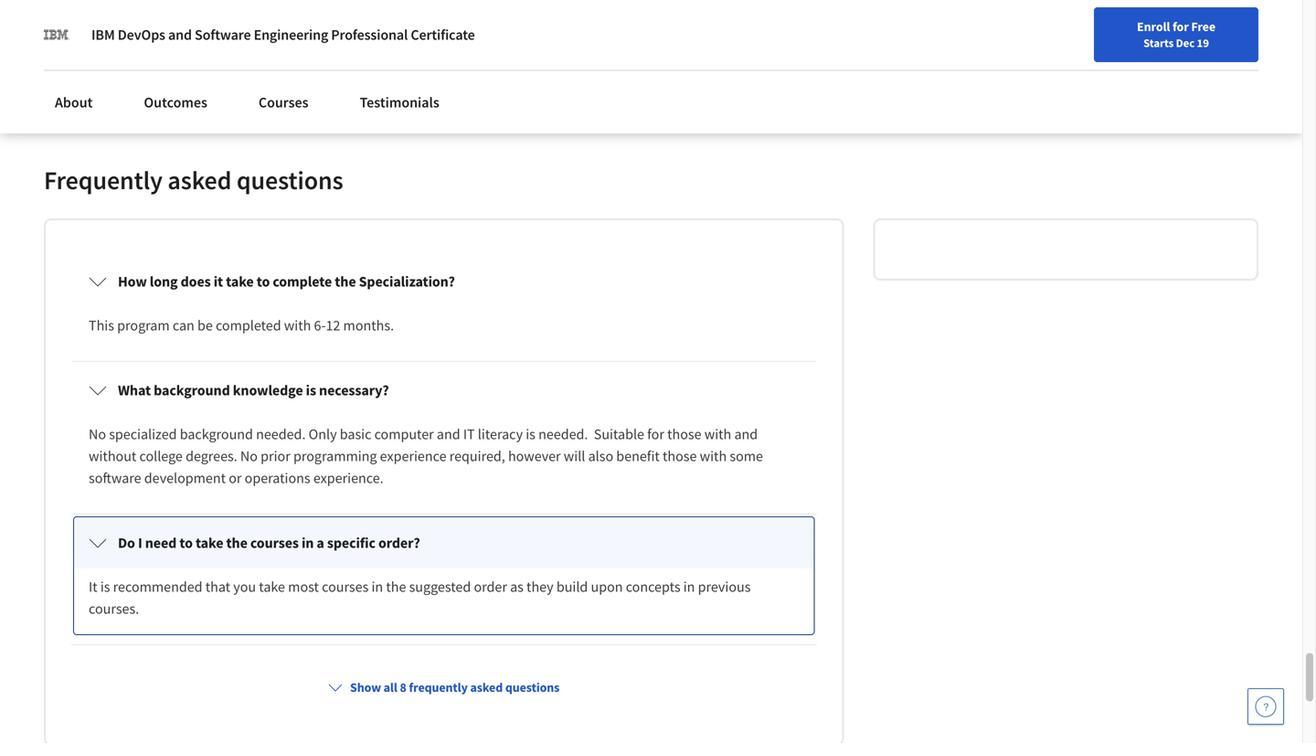 Task type: vqa. For each thing, say whether or not it's contained in the screenshot.
Kanban
no



Task type: locate. For each thing, give the bounding box(es) containing it.
1 horizontal spatial for
[[1173, 18, 1189, 35]]

1 horizontal spatial and
[[437, 425, 461, 443]]

0 vertical spatial no
[[89, 425, 106, 443]]

1 horizontal spatial needed.
[[539, 425, 588, 443]]

however
[[508, 447, 561, 465]]

2 vertical spatial is
[[100, 578, 110, 596]]

the up you
[[226, 534, 248, 552]]

frequently asked questions
[[44, 164, 343, 196]]

take up that
[[196, 534, 224, 552]]

they
[[527, 578, 554, 596]]

how long does it take to complete the specialization?
[[118, 272, 455, 291]]

1 vertical spatial asked
[[470, 679, 503, 696]]

is inside what background knowledge is necessary? dropdown button
[[306, 381, 316, 400]]

courses
[[259, 93, 309, 112]]

asked
[[168, 164, 232, 196], [470, 679, 503, 696]]

to left complete
[[257, 272, 270, 291]]

1 horizontal spatial in
[[372, 578, 383, 596]]

1 horizontal spatial to
[[257, 272, 270, 291]]

for inside enroll for free starts dec 19
[[1173, 18, 1189, 35]]

0 horizontal spatial questions
[[237, 164, 343, 196]]

is right the it
[[100, 578, 110, 596]]

0 vertical spatial take
[[226, 272, 254, 291]]

menu item
[[973, 18, 1091, 78]]

most
[[288, 578, 319, 596]]

devops
[[118, 26, 165, 44]]

testimonials link
[[349, 82, 451, 123]]

order
[[474, 578, 507, 596]]

0 horizontal spatial in
[[302, 534, 314, 552]]

1 horizontal spatial asked
[[470, 679, 503, 696]]

those
[[668, 425, 702, 443], [663, 447, 697, 465]]

questions
[[237, 164, 343, 196], [505, 679, 560, 696]]

0 horizontal spatial for
[[648, 425, 665, 443]]

None search field
[[261, 11, 562, 48]]

0 vertical spatial is
[[306, 381, 316, 400]]

2 vertical spatial the
[[386, 578, 406, 596]]

completed
[[216, 316, 281, 335]]

no up or
[[240, 447, 258, 465]]

with
[[284, 316, 311, 335], [705, 425, 732, 443], [700, 447, 727, 465]]

basic
[[340, 425, 372, 443]]

frequently
[[44, 164, 163, 196]]

courses left a
[[250, 534, 299, 552]]

is
[[306, 381, 316, 400], [526, 425, 536, 443], [100, 578, 110, 596]]

and left it
[[437, 425, 461, 443]]

suggested
[[409, 578, 471, 596]]

background
[[154, 381, 230, 400], [180, 425, 253, 443]]

long
[[150, 272, 178, 291]]

background right the what
[[154, 381, 230, 400]]

is inside it is recommended that you take most courses in the suggested order as they build upon concepts in previous courses.
[[100, 578, 110, 596]]

knowledge
[[233, 381, 303, 400]]

0 horizontal spatial no
[[89, 425, 106, 443]]

with up some
[[705, 425, 732, 443]]

do i need to take the courses in a specific order?
[[118, 534, 420, 552]]

testimonials
[[360, 93, 440, 112]]

courses right most
[[322, 578, 369, 596]]

needed. up will at the bottom of page
[[539, 425, 588, 443]]

the right complete
[[335, 272, 356, 291]]

enroll for free starts dec 19
[[1138, 18, 1216, 50]]

required,
[[450, 447, 505, 465]]

courses inside it is recommended that you take most courses in the suggested order as they build upon concepts in previous courses.
[[322, 578, 369, 596]]

take right you
[[259, 578, 285, 596]]

experience
[[380, 447, 447, 465]]

specialization?
[[359, 272, 455, 291]]

take right it on the top of page
[[226, 272, 254, 291]]

this
[[89, 316, 114, 335]]

2 horizontal spatial take
[[259, 578, 285, 596]]

is left the necessary?
[[306, 381, 316, 400]]

asked right frequently
[[470, 679, 503, 696]]

0 horizontal spatial courses
[[250, 534, 299, 552]]

certificate
[[411, 26, 475, 44]]

all
[[384, 679, 398, 696]]

recommended
[[113, 578, 203, 596]]

in
[[302, 534, 314, 552], [372, 578, 383, 596], [684, 578, 695, 596]]

background inside no specialized background needed. only basic computer and it literacy is needed.  suitable for those with and without college degrees. no prior programming experience required, however will also benefit those with some software development or operations experience.
[[180, 425, 253, 443]]

1 horizontal spatial no
[[240, 447, 258, 465]]

1 horizontal spatial the
[[335, 272, 356, 291]]

0 vertical spatial courses
[[250, 534, 299, 552]]

the
[[335, 272, 356, 291], [226, 534, 248, 552], [386, 578, 406, 596]]

collapsed list
[[68, 250, 821, 743]]

0 vertical spatial asked
[[168, 164, 232, 196]]

1 horizontal spatial take
[[226, 272, 254, 291]]

no
[[89, 425, 106, 443], [240, 447, 258, 465]]

program
[[117, 316, 170, 335]]

0 vertical spatial questions
[[237, 164, 343, 196]]

1 horizontal spatial is
[[306, 381, 316, 400]]

1 vertical spatial is
[[526, 425, 536, 443]]

and up some
[[735, 425, 758, 443]]

outcomes
[[144, 93, 207, 112]]

for up dec
[[1173, 18, 1189, 35]]

dec
[[1177, 36, 1195, 50]]

in left a
[[302, 534, 314, 552]]

in down order?
[[372, 578, 383, 596]]

take
[[226, 272, 254, 291], [196, 534, 224, 552], [259, 578, 285, 596]]

in left previous
[[684, 578, 695, 596]]

background inside dropdown button
[[154, 381, 230, 400]]

courses
[[250, 534, 299, 552], [322, 578, 369, 596]]

those right benefit
[[663, 447, 697, 465]]

0 horizontal spatial and
[[168, 26, 192, 44]]

background up degrees.
[[180, 425, 253, 443]]

specialized
[[109, 425, 177, 443]]

to
[[257, 272, 270, 291], [180, 534, 193, 552]]

1 vertical spatial those
[[663, 447, 697, 465]]

asked down outcomes "link"
[[168, 164, 232, 196]]

1 vertical spatial for
[[648, 425, 665, 443]]

starts
[[1144, 36, 1174, 50]]

0 horizontal spatial to
[[180, 534, 193, 552]]

courses link
[[248, 82, 320, 123]]

2 horizontal spatial and
[[735, 425, 758, 443]]

development
[[144, 469, 226, 487]]

1 vertical spatial background
[[180, 425, 253, 443]]

to right need in the bottom of the page
[[180, 534, 193, 552]]

2 horizontal spatial the
[[386, 578, 406, 596]]

no up without
[[89, 425, 106, 443]]

1 horizontal spatial courses
[[322, 578, 369, 596]]

it
[[214, 272, 223, 291]]

experience.
[[313, 469, 384, 487]]

0 horizontal spatial is
[[100, 578, 110, 596]]

those right suitable
[[668, 425, 702, 443]]

2 vertical spatial take
[[259, 578, 285, 596]]

1 vertical spatial the
[[226, 534, 248, 552]]

with left some
[[700, 447, 727, 465]]

needed. up prior
[[256, 425, 306, 443]]

what background knowledge is necessary?
[[118, 381, 389, 400]]

0 vertical spatial background
[[154, 381, 230, 400]]

with left "6-"
[[284, 316, 311, 335]]

specific
[[327, 534, 376, 552]]

is up however
[[526, 425, 536, 443]]

0 horizontal spatial needed.
[[256, 425, 306, 443]]

for
[[1173, 18, 1189, 35], [648, 425, 665, 443]]

need
[[145, 534, 177, 552]]

it is recommended that you take most courses in the suggested order as they build upon concepts in previous courses.
[[89, 578, 754, 618]]

needed.
[[256, 425, 306, 443], [539, 425, 588, 443]]

will
[[564, 447, 586, 465]]

show
[[350, 679, 381, 696]]

1 vertical spatial courses
[[322, 578, 369, 596]]

the left suggested
[[386, 578, 406, 596]]

you
[[233, 578, 256, 596]]

1 horizontal spatial questions
[[505, 679, 560, 696]]

2 needed. from the left
[[539, 425, 588, 443]]

does
[[181, 272, 211, 291]]

2 horizontal spatial is
[[526, 425, 536, 443]]

and
[[168, 26, 192, 44], [437, 425, 461, 443], [735, 425, 758, 443]]

how
[[118, 272, 147, 291]]

1 vertical spatial questions
[[505, 679, 560, 696]]

and right devops
[[168, 26, 192, 44]]

complete
[[273, 272, 332, 291]]

1 vertical spatial take
[[196, 534, 224, 552]]

2 vertical spatial with
[[700, 447, 727, 465]]

0 vertical spatial for
[[1173, 18, 1189, 35]]

do i need to take the courses in a specific order? button
[[74, 518, 814, 569]]

for up benefit
[[648, 425, 665, 443]]

0 vertical spatial the
[[335, 272, 356, 291]]

take for to
[[196, 534, 224, 552]]

0 horizontal spatial take
[[196, 534, 224, 552]]



Task type: describe. For each thing, give the bounding box(es) containing it.
coursera image
[[22, 15, 138, 44]]

frequently
[[409, 679, 468, 696]]

asked inside dropdown button
[[470, 679, 503, 696]]

this program can be completed with 6-12 months.
[[89, 316, 394, 335]]

outcomes link
[[133, 82, 218, 123]]

it
[[89, 578, 97, 596]]

upon
[[591, 578, 623, 596]]

show all 8 frequently asked questions
[[350, 679, 560, 696]]

ibm devops and software engineering professional certificate
[[91, 26, 475, 44]]

8
[[400, 679, 407, 696]]

it
[[463, 425, 475, 443]]

degrees.
[[186, 447, 238, 465]]

0 horizontal spatial asked
[[168, 164, 232, 196]]

professional
[[331, 26, 408, 44]]

build
[[557, 578, 588, 596]]

prior
[[261, 447, 291, 465]]

1 vertical spatial with
[[705, 425, 732, 443]]

i
[[138, 534, 142, 552]]

is inside no specialized background needed. only basic computer and it literacy is needed.  suitable for those with and without college degrees. no prior programming experience required, however will also benefit those with some software development or operations experience.
[[526, 425, 536, 443]]

about link
[[44, 82, 104, 123]]

for inside no specialized background needed. only basic computer and it literacy is needed.  suitable for those with and without college degrees. no prior programming experience required, however will also benefit those with some software development or operations experience.
[[648, 425, 665, 443]]

can
[[173, 316, 195, 335]]

some
[[730, 447, 763, 465]]

questions inside show all 8 frequently asked questions dropdown button
[[505, 679, 560, 696]]

ibm
[[91, 26, 115, 44]]

also
[[588, 447, 614, 465]]

ibm image
[[44, 22, 69, 48]]

how long does it take to complete the specialization? button
[[74, 256, 814, 307]]

free
[[1192, 18, 1216, 35]]

0 vertical spatial those
[[668, 425, 702, 443]]

or
[[229, 469, 242, 487]]

take inside it is recommended that you take most courses in the suggested order as they build upon concepts in previous courses.
[[259, 578, 285, 596]]

1 vertical spatial no
[[240, 447, 258, 465]]

order?
[[379, 534, 420, 552]]

12
[[326, 316, 340, 335]]

be
[[197, 316, 213, 335]]

0 horizontal spatial the
[[226, 534, 248, 552]]

no specialized background needed. only basic computer and it literacy is needed.  suitable for those with and without college degrees. no prior programming experience required, however will also benefit those with some software development or operations experience.
[[89, 425, 766, 487]]

enroll
[[1138, 18, 1171, 35]]

suitable
[[594, 425, 645, 443]]

computer
[[375, 425, 434, 443]]

without
[[89, 447, 137, 465]]

about
[[55, 93, 93, 112]]

show all 8 frequently asked questions button
[[321, 671, 567, 704]]

do
[[118, 534, 135, 552]]

what background knowledge is necessary? button
[[74, 365, 814, 416]]

courses inside the do i need to take the courses in a specific order? dropdown button
[[250, 534, 299, 552]]

operations
[[245, 469, 311, 487]]

months.
[[343, 316, 394, 335]]

2 horizontal spatial in
[[684, 578, 695, 596]]

19
[[1197, 36, 1210, 50]]

the inside it is recommended that you take most courses in the suggested order as they build upon concepts in previous courses.
[[386, 578, 406, 596]]

benefit
[[617, 447, 660, 465]]

1 needed. from the left
[[256, 425, 306, 443]]

concepts
[[626, 578, 681, 596]]

0 vertical spatial with
[[284, 316, 311, 335]]

courses.
[[89, 600, 139, 618]]

programming
[[293, 447, 377, 465]]

0 vertical spatial to
[[257, 272, 270, 291]]

that
[[205, 578, 231, 596]]

as
[[510, 578, 524, 596]]

6-
[[314, 316, 326, 335]]

software
[[195, 26, 251, 44]]

software
[[89, 469, 141, 487]]

engineering
[[254, 26, 328, 44]]

a
[[317, 534, 324, 552]]

take for it
[[226, 272, 254, 291]]

what
[[118, 381, 151, 400]]

literacy
[[478, 425, 523, 443]]

help center image
[[1255, 696, 1277, 718]]

in inside dropdown button
[[302, 534, 314, 552]]

necessary?
[[319, 381, 389, 400]]

previous
[[698, 578, 751, 596]]

1 vertical spatial to
[[180, 534, 193, 552]]

only
[[309, 425, 337, 443]]

college
[[139, 447, 183, 465]]



